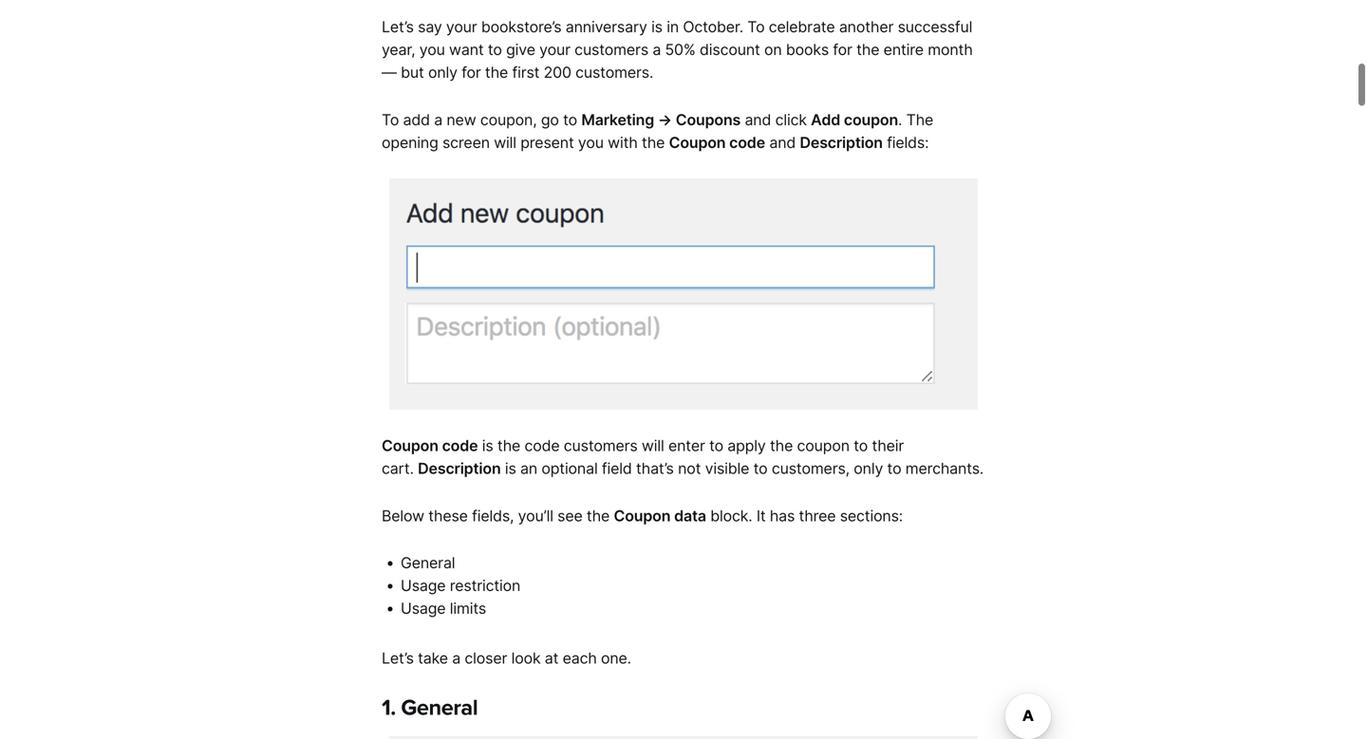Task type: describe. For each thing, give the bounding box(es) containing it.
apply
[[728, 437, 766, 455]]

you inside let's say your bookstore's anniversary is in october. to celebrate another successful year, you want to give your customers a 50% discount on books for the entire month — but only for the first 200 customers.
[[419, 40, 445, 59]]

0 vertical spatial for
[[833, 40, 852, 59]]

limits
[[450, 600, 486, 618]]

0 vertical spatial and
[[745, 110, 771, 129]]

1. general
[[382, 695, 478, 722]]

entire
[[884, 40, 924, 59]]

is inside let's say your bookstore's anniversary is in october. to celebrate another successful year, you want to give your customers a 50% discount on books for the entire month — but only for the first 200 customers.
[[651, 18, 663, 36]]

another
[[839, 18, 894, 36]]

general usage restriction usage limits
[[401, 554, 520, 618]]

2 general from the top
[[401, 695, 478, 722]]

that's
[[636, 459, 674, 478]]

choose from three discount types, set a discount amount and expiry date when creating a new coupon image
[[389, 737, 978, 740]]

1 usage from the top
[[401, 577, 446, 595]]

block.
[[710, 507, 752, 525]]

merchants.
[[906, 459, 984, 478]]

each
[[563, 649, 597, 668]]

to down their
[[887, 459, 901, 478]]

200
[[544, 63, 571, 82]]

at
[[545, 649, 559, 668]]

let's for let's take a closer look at each one.
[[382, 649, 414, 668]]

to down apply
[[753, 459, 768, 478]]

is the code customers will enter to apply the coupon to their cart.
[[382, 437, 904, 478]]

the right see
[[587, 507, 610, 525]]

a inside let's say your bookstore's anniversary is in october. to celebrate another successful year, you want to give your customers a 50% discount on books for the entire month — but only for the first 200 customers.
[[653, 40, 661, 59]]

let's say your bookstore's anniversary is in october. to celebrate another successful year, you want to give your customers a 50% discount on books for the entire month — but only for the first 200 customers.
[[382, 18, 973, 82]]

coupons
[[676, 110, 741, 129]]

you inside . the opening screen will present you with the
[[578, 133, 604, 152]]

the inside . the opening screen will present you with the
[[642, 133, 665, 152]]

to right go
[[563, 110, 577, 129]]

cart.
[[382, 459, 414, 478]]

a for coupon,
[[434, 110, 442, 129]]

go
[[541, 110, 559, 129]]

1 vertical spatial for
[[462, 63, 481, 82]]

one.
[[601, 649, 631, 668]]

screen
[[442, 133, 490, 152]]

an
[[520, 459, 537, 478]]

click
[[775, 110, 807, 129]]

1 vertical spatial and
[[769, 133, 796, 152]]

these
[[428, 507, 468, 525]]

0 horizontal spatial to
[[382, 110, 399, 129]]

below these fields, you'll see the coupon data block. it has three sections:
[[382, 507, 903, 525]]

a for look
[[452, 649, 461, 668]]

closer
[[465, 649, 507, 668]]

coupon for coupon code and description fields:
[[669, 133, 726, 152]]

with
[[608, 133, 638, 152]]

see
[[557, 507, 583, 525]]

the up an
[[497, 437, 520, 455]]

will for customers
[[642, 437, 664, 455]]

celebrate
[[769, 18, 835, 36]]

description is an optional field that's not visible to customers, only to merchants.
[[418, 459, 984, 478]]

look
[[511, 649, 541, 668]]

but
[[401, 63, 424, 82]]

restriction
[[450, 577, 520, 595]]

1 vertical spatial your
[[539, 40, 570, 59]]

the right apply
[[770, 437, 793, 455]]

coupon,
[[480, 110, 537, 129]]

you'll
[[518, 507, 553, 525]]

1 horizontal spatial description
[[800, 133, 883, 152]]

the down another
[[856, 40, 880, 59]]

add
[[403, 110, 430, 129]]

to add a new coupon, go to marketing → coupons and click add coupon
[[382, 110, 898, 129]]

2 vertical spatial coupon
[[614, 507, 671, 525]]

marketing
[[581, 110, 654, 129]]

new
[[447, 110, 476, 129]]

october.
[[683, 18, 743, 36]]

.
[[898, 110, 902, 129]]



Task type: locate. For each thing, give the bounding box(es) containing it.
the
[[856, 40, 880, 59], [485, 63, 508, 82], [642, 133, 665, 152], [497, 437, 520, 455], [770, 437, 793, 455], [587, 507, 610, 525]]

code up the these
[[442, 437, 478, 455]]

1 vertical spatial general
[[401, 695, 478, 722]]

0 horizontal spatial your
[[446, 18, 477, 36]]

has
[[770, 507, 795, 525]]

description down coupon code
[[418, 459, 501, 478]]

it
[[757, 507, 766, 525]]

coupon inside is the code customers will enter to apply the coupon to their cart.
[[797, 437, 850, 455]]

year,
[[382, 40, 415, 59]]

1 vertical spatial is
[[482, 437, 493, 455]]

50%
[[665, 40, 696, 59]]

to up visible
[[709, 437, 723, 455]]

three
[[799, 507, 836, 525]]

0 horizontal spatial will
[[494, 133, 516, 152]]

1 vertical spatial description
[[418, 459, 501, 478]]

customers inside let's say your bookstore's anniversary is in october. to celebrate another successful year, you want to give your customers a 50% discount on books for the entire month — but only for the first 200 customers.
[[575, 40, 648, 59]]

enter
[[668, 437, 705, 455]]

a left 50%
[[653, 40, 661, 59]]

usage left restriction
[[401, 577, 446, 595]]

1 general from the top
[[401, 554, 455, 573]]

customers up field
[[564, 437, 638, 455]]

is left an
[[505, 459, 516, 478]]

only down their
[[854, 459, 883, 478]]

1 vertical spatial customers
[[564, 437, 638, 455]]

1 horizontal spatial a
[[452, 649, 461, 668]]

and
[[745, 110, 771, 129], [769, 133, 796, 152]]

1 vertical spatial a
[[434, 110, 442, 129]]

1 let's from the top
[[382, 18, 414, 36]]

usage
[[401, 577, 446, 595], [401, 600, 446, 618]]

let's
[[382, 18, 414, 36], [382, 649, 414, 668]]

2 vertical spatial is
[[505, 459, 516, 478]]

field
[[602, 459, 632, 478]]

coupon code and description fields:
[[669, 133, 929, 152]]

1 vertical spatial will
[[642, 437, 664, 455]]

coupon up fields:
[[844, 110, 898, 129]]

0 horizontal spatial description
[[418, 459, 501, 478]]

0 vertical spatial you
[[419, 40, 445, 59]]

on
[[764, 40, 782, 59]]

bookstore's
[[481, 18, 562, 36]]

0 vertical spatial general
[[401, 554, 455, 573]]

take
[[418, 649, 448, 668]]

1 vertical spatial let's
[[382, 649, 414, 668]]

1 horizontal spatial you
[[578, 133, 604, 152]]

customers up customers.
[[575, 40, 648, 59]]

1 vertical spatial coupon
[[382, 437, 438, 455]]

usage left limits
[[401, 600, 446, 618]]

will down the coupon, at top
[[494, 133, 516, 152]]

is
[[651, 18, 663, 36], [482, 437, 493, 455], [505, 459, 516, 478]]

is right coupon code
[[482, 437, 493, 455]]

the down →
[[642, 133, 665, 152]]

0 vertical spatial will
[[494, 133, 516, 152]]

1 horizontal spatial is
[[505, 459, 516, 478]]

2 let's from the top
[[382, 649, 414, 668]]

1 horizontal spatial code
[[524, 437, 560, 455]]

let's take a closer look at each one.
[[382, 649, 631, 668]]

0 vertical spatial is
[[651, 18, 663, 36]]

0 vertical spatial a
[[653, 40, 661, 59]]

your up 200
[[539, 40, 570, 59]]

will up that's
[[642, 437, 664, 455]]

1.
[[382, 695, 396, 722]]

code for coupon code and description fields:
[[729, 133, 765, 152]]

1 vertical spatial to
[[382, 110, 399, 129]]

0 vertical spatial coupon
[[844, 110, 898, 129]]

0 horizontal spatial only
[[428, 63, 458, 82]]

is left in
[[651, 18, 663, 36]]

books
[[786, 40, 829, 59]]

0 horizontal spatial a
[[434, 110, 442, 129]]

2 usage from the top
[[401, 600, 446, 618]]

customers.
[[575, 63, 653, 82]]

first
[[512, 63, 540, 82]]

let's left take
[[382, 649, 414, 668]]

a
[[653, 40, 661, 59], [434, 110, 442, 129], [452, 649, 461, 668]]

general down take
[[401, 695, 478, 722]]

month
[[928, 40, 973, 59]]

description
[[800, 133, 883, 152], [418, 459, 501, 478]]

description down add
[[800, 133, 883, 152]]

to inside let's say your bookstore's anniversary is in october. to celebrate another successful year, you want to give your customers a 50% discount on books for the entire month — but only for the first 200 customers.
[[488, 40, 502, 59]]

code
[[729, 133, 765, 152], [442, 437, 478, 455], [524, 437, 560, 455]]

1 horizontal spatial will
[[642, 437, 664, 455]]

0 vertical spatial customers
[[575, 40, 648, 59]]

give
[[506, 40, 535, 59]]

add
[[811, 110, 840, 129]]

1 vertical spatial usage
[[401, 600, 446, 618]]

will inside is the code customers will enter to apply the coupon to their cart.
[[642, 437, 664, 455]]

2 horizontal spatial code
[[729, 133, 765, 152]]

their
[[872, 437, 904, 455]]

to up on
[[747, 18, 765, 36]]

0 horizontal spatial for
[[462, 63, 481, 82]]

to left their
[[854, 437, 868, 455]]

below
[[382, 507, 424, 525]]

coupon left data on the bottom of page
[[614, 507, 671, 525]]

0 horizontal spatial code
[[442, 437, 478, 455]]

present
[[520, 133, 574, 152]]

will inside . the opening screen will present you with the
[[494, 133, 516, 152]]

customers,
[[772, 459, 850, 478]]

2 horizontal spatial a
[[653, 40, 661, 59]]

coupon code creation screen image
[[389, 179, 978, 410]]

—
[[382, 63, 397, 82]]

opening
[[382, 133, 438, 152]]

0 vertical spatial let's
[[382, 18, 414, 36]]

code inside is the code customers will enter to apply the coupon to their cart.
[[524, 437, 560, 455]]

only right the "but"
[[428, 63, 458, 82]]

not
[[678, 459, 701, 478]]

let's up year,
[[382, 18, 414, 36]]

will
[[494, 133, 516, 152], [642, 437, 664, 455]]

your
[[446, 18, 477, 36], [539, 40, 570, 59]]

you left "with"
[[578, 133, 604, 152]]

to left add on the top of the page
[[382, 110, 399, 129]]

optional
[[542, 459, 598, 478]]

discount
[[700, 40, 760, 59]]

0 vertical spatial only
[[428, 63, 458, 82]]

you down say
[[419, 40, 445, 59]]

for
[[833, 40, 852, 59], [462, 63, 481, 82]]

is inside is the code customers will enter to apply the coupon to their cart.
[[482, 437, 493, 455]]

your up want
[[446, 18, 477, 36]]

a right take
[[452, 649, 461, 668]]

for down another
[[833, 40, 852, 59]]

customers inside is the code customers will enter to apply the coupon to their cart.
[[564, 437, 638, 455]]

let's for let's say your bookstore's anniversary is in october. to celebrate another successful year, you want to give your customers a 50% discount on books for the entire month — but only for the first 200 customers.
[[382, 18, 414, 36]]

coupon down coupons at the top
[[669, 133, 726, 152]]

1 horizontal spatial only
[[854, 459, 883, 478]]

0 horizontal spatial you
[[419, 40, 445, 59]]

0 horizontal spatial is
[[482, 437, 493, 455]]

sections:
[[840, 507, 903, 525]]

let's inside let's say your bookstore's anniversary is in october. to celebrate another successful year, you want to give your customers a 50% discount on books for the entire month — but only for the first 200 customers.
[[382, 18, 414, 36]]

customers
[[575, 40, 648, 59], [564, 437, 638, 455]]

code down coupons at the top
[[729, 133, 765, 152]]

to left give
[[488, 40, 502, 59]]

fields,
[[472, 507, 514, 525]]

and left click at the top
[[745, 110, 771, 129]]

successful
[[898, 18, 972, 36]]

1 vertical spatial you
[[578, 133, 604, 152]]

the
[[906, 110, 933, 129]]

to
[[747, 18, 765, 36], [382, 110, 399, 129]]

and down click at the top
[[769, 133, 796, 152]]

a right add on the top of the page
[[434, 110, 442, 129]]

coupon up customers,
[[797, 437, 850, 455]]

coupon code
[[382, 437, 478, 455]]

coupon up cart.
[[382, 437, 438, 455]]

coupon
[[844, 110, 898, 129], [797, 437, 850, 455]]

code up an
[[524, 437, 560, 455]]

0 vertical spatial your
[[446, 18, 477, 36]]

general inside general usage restriction usage limits
[[401, 554, 455, 573]]

0 vertical spatial to
[[747, 18, 765, 36]]

only inside let's say your bookstore's anniversary is in october. to celebrate another successful year, you want to give your customers a 50% discount on books for the entire month — but only for the first 200 customers.
[[428, 63, 458, 82]]

to
[[488, 40, 502, 59], [563, 110, 577, 129], [709, 437, 723, 455], [854, 437, 868, 455], [753, 459, 768, 478], [887, 459, 901, 478]]

2 horizontal spatial is
[[651, 18, 663, 36]]

coupon
[[669, 133, 726, 152], [382, 437, 438, 455], [614, 507, 671, 525]]

say
[[418, 18, 442, 36]]

1 horizontal spatial your
[[539, 40, 570, 59]]

→
[[658, 110, 672, 129]]

coupon for coupon code
[[382, 437, 438, 455]]

for down want
[[462, 63, 481, 82]]

data
[[674, 507, 706, 525]]

0 vertical spatial coupon
[[669, 133, 726, 152]]

general
[[401, 554, 455, 573], [401, 695, 478, 722]]

0 vertical spatial usage
[[401, 577, 446, 595]]

in
[[667, 18, 679, 36]]

only
[[428, 63, 458, 82], [854, 459, 883, 478]]

0 vertical spatial description
[[800, 133, 883, 152]]

general down the these
[[401, 554, 455, 573]]

to inside let's say your bookstore's anniversary is in october. to celebrate another successful year, you want to give your customers a 50% discount on books for the entire month — but only for the first 200 customers.
[[747, 18, 765, 36]]

the left first
[[485, 63, 508, 82]]

. the opening screen will present you with the
[[382, 110, 933, 152]]

anniversary
[[566, 18, 647, 36]]

1 horizontal spatial to
[[747, 18, 765, 36]]

code for coupon code
[[442, 437, 478, 455]]

1 horizontal spatial for
[[833, 40, 852, 59]]

1 vertical spatial only
[[854, 459, 883, 478]]

visible
[[705, 459, 749, 478]]

fields:
[[887, 133, 929, 152]]

you
[[419, 40, 445, 59], [578, 133, 604, 152]]

will for screen
[[494, 133, 516, 152]]

want
[[449, 40, 484, 59]]

2 vertical spatial a
[[452, 649, 461, 668]]

1 vertical spatial coupon
[[797, 437, 850, 455]]



Task type: vqa. For each thing, say whether or not it's contained in the screenshot.
the Close Selector Image on the right of the page
no



